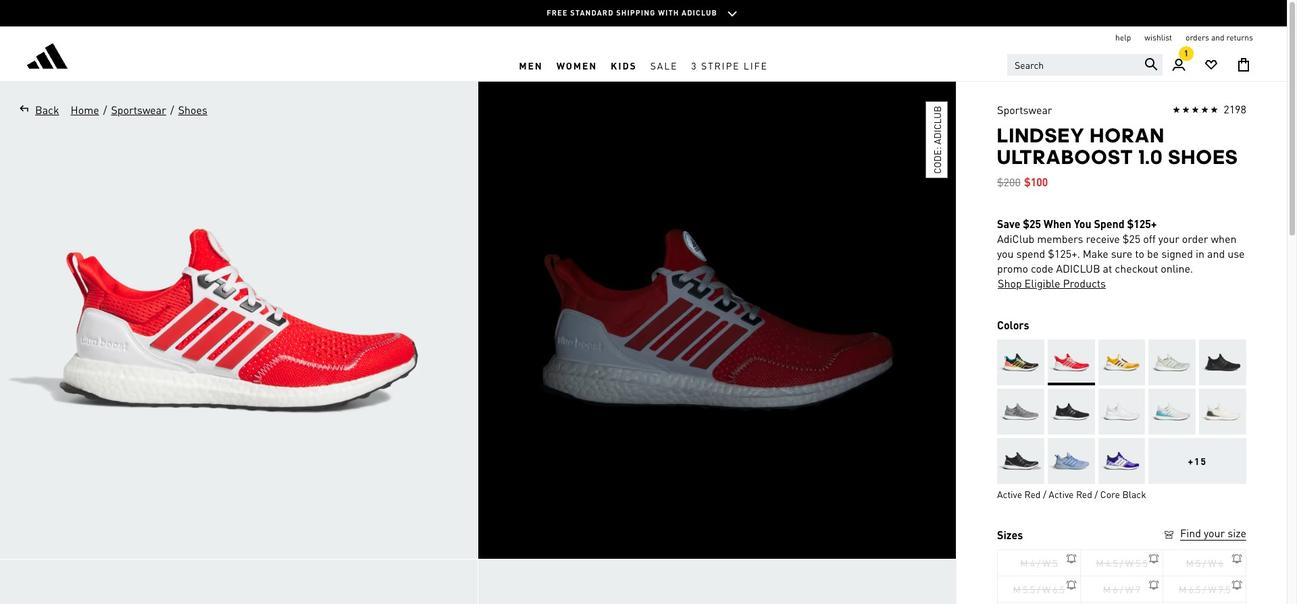Task type: locate. For each thing, give the bounding box(es) containing it.
1 horizontal spatial 5.5
[[1136, 558, 1148, 570]]

w right 4
[[1043, 558, 1051, 570]]

returns
[[1227, 32, 1254, 43]]

0 horizontal spatial sportswear
[[111, 103, 166, 117]]

shoes inside lindsey horan ultraboost 1.0 shoes $200 $100
[[1169, 145, 1239, 169]]

w
[[1043, 558, 1051, 570], [1126, 558, 1134, 570], [1209, 558, 1217, 570], [1043, 584, 1051, 596], [1126, 584, 1134, 596], [1209, 584, 1217, 596]]

w down m 4 / w 5 button at bottom right
[[1043, 584, 1051, 596]]

m down 4.5
[[1103, 584, 1111, 596]]

+15 button
[[1149, 439, 1247, 485]]

save
[[997, 217, 1021, 231]]

ultraboost
[[997, 145, 1134, 169]]

1 horizontal spatial sportswear
[[997, 103, 1053, 117]]

5.5 up 7
[[1136, 558, 1148, 570]]

1 horizontal spatial $25
[[1123, 232, 1141, 246]]

7.5
[[1219, 584, 1231, 596]]

women link
[[550, 49, 604, 81]]

0 horizontal spatial 6.5
[[1053, 584, 1065, 596]]

w inside button
[[1209, 584, 1217, 596]]

sportswear
[[111, 103, 166, 117], [997, 103, 1053, 117]]

6.5 down m 5 / w 6
[[1189, 584, 1201, 596]]

product color: active red / active red / core black image
[[1048, 340, 1095, 386]]

off
[[1144, 232, 1156, 246]]

6
[[1219, 558, 1224, 570], [1113, 584, 1118, 596]]

$125+.
[[1048, 247, 1081, 261]]

0 vertical spatial $25
[[1023, 217, 1041, 231]]

2 5 from the left
[[1196, 558, 1201, 570]]

/ right 4
[[1037, 558, 1041, 570]]

m down m 4 / w 5
[[1013, 584, 1021, 596]]

0 horizontal spatial 5
[[1053, 558, 1058, 570]]

shop
[[998, 276, 1022, 291]]

adiclub right with
[[682, 8, 718, 18]]

/ inside button
[[1203, 584, 1207, 596]]

product color: core black / core black / beam green image
[[1200, 340, 1247, 386], [1048, 389, 1095, 435]]

m down find
[[1186, 558, 1194, 570]]

your up signed
[[1159, 232, 1180, 246]]

use
[[1228, 247, 1245, 261]]

m left 4.5
[[1096, 558, 1104, 570]]

1 horizontal spatial your
[[1204, 526, 1225, 541]]

w left 7.5
[[1209, 584, 1217, 596]]

0 vertical spatial your
[[1159, 232, 1180, 246]]

eligible
[[1025, 276, 1061, 291]]

shoes for 1.0
[[1169, 145, 1239, 169]]

code
[[1031, 262, 1054, 276]]

/ up m 6.5 / w 7.5
[[1203, 558, 1207, 570]]

m 6.5 / w 7.5
[[1179, 584, 1231, 596]]

/
[[103, 103, 107, 117], [170, 103, 174, 117], [1043, 489, 1047, 501], [1095, 489, 1098, 501], [1037, 558, 1041, 570], [1120, 558, 1124, 570], [1203, 558, 1207, 570], [1037, 584, 1041, 596], [1120, 584, 1124, 596], [1203, 584, 1207, 596]]

core
[[1101, 489, 1120, 501]]

home
[[71, 103, 99, 117]]

shoes
[[178, 103, 207, 117], [1169, 145, 1239, 169]]

you
[[1074, 217, 1092, 231]]

/ down 'product color: core black / core black / wonder quartz' image
[[1043, 489, 1047, 501]]

m for m 4.5 / w 5.5
[[1096, 558, 1104, 570]]

product color: core black / core black / beam green image up the product color: off white / off white / core black "image"
[[1200, 340, 1247, 386]]

1 horizontal spatial 6.5
[[1189, 584, 1201, 596]]

$25 up to
[[1123, 232, 1141, 246]]

adiclub up products
[[1056, 262, 1101, 276]]

/ for m 5 / w 6
[[1203, 558, 1207, 570]]

your
[[1159, 232, 1180, 246], [1204, 526, 1225, 541]]

product color: off white / off white / core black image
[[1200, 389, 1247, 435]]

spend
[[1017, 247, 1046, 261]]

1 6.5 from the left
[[1053, 584, 1065, 596]]

promo
[[997, 262, 1029, 276]]

1 vertical spatial your
[[1204, 526, 1225, 541]]

shoes right sportswear "link"
[[178, 103, 207, 117]]

1 vertical spatial adiclub
[[931, 106, 943, 145]]

home / sportswear / shoes
[[71, 103, 207, 117]]

5 up m 6.5 / w 7.5
[[1196, 558, 1201, 570]]

2 sportswear from the left
[[997, 103, 1053, 117]]

6.5
[[1053, 584, 1065, 596], [1189, 584, 1201, 596]]

/ for m 5.5 / w 6.5
[[1037, 584, 1041, 596]]

product color: cloud white / cloud white / cloud white image
[[1099, 389, 1146, 435]]

shoes right 1.0
[[1169, 145, 1239, 169]]

red
[[1025, 489, 1041, 501], [1077, 489, 1093, 501]]

adiclub inside save $25 when you spend $125+ adiclub members receive $25 off your order when you spend $125+. make sure to be signed in and use promo code adiclub at checkout online. shop eligible products
[[1056, 262, 1101, 276]]

and right 'orders'
[[1212, 32, 1225, 43]]

0 horizontal spatial $25
[[1023, 217, 1041, 231]]

$25
[[1023, 217, 1041, 231], [1123, 232, 1141, 246]]

m inside button
[[1179, 584, 1187, 596]]

5.5
[[1136, 558, 1148, 570], [1023, 584, 1035, 596]]

/ left 7.5
[[1203, 584, 1207, 596]]

active down product color: blue dawn / blue dawn / blue fusion image on the bottom right
[[1049, 489, 1074, 501]]

adiclub up code:
[[931, 106, 943, 145]]

1 active from the left
[[997, 489, 1023, 501]]

products
[[1063, 276, 1106, 291]]

to
[[1136, 247, 1145, 261]]

red lindsey horan ultraboost 1.0 shoes image
[[0, 82, 478, 560], [478, 82, 956, 560], [0, 560, 478, 605], [478, 560, 956, 605]]

product color: core black / core black / wonder quartz image
[[997, 439, 1045, 485]]

6 left 7
[[1113, 584, 1118, 596]]

0 horizontal spatial adiclub
[[682, 8, 718, 18]]

m for m 4 / w 5
[[1021, 558, 1028, 570]]

1 link
[[1163, 42, 1196, 81]]

adiclub
[[682, 8, 718, 18], [931, 106, 943, 145], [1056, 262, 1101, 276]]

m 5.5 / w 6.5
[[1013, 584, 1065, 596]]

checkout
[[1115, 262, 1158, 276]]

signed
[[1162, 247, 1194, 261]]

be
[[1148, 247, 1159, 261]]

0 horizontal spatial red
[[1025, 489, 1041, 501]]

6.5 down m 4 / w 5 button at bottom right
[[1053, 584, 1065, 596]]

active down 'product color: core black / core black / wonder quartz' image
[[997, 489, 1023, 501]]

2 vertical spatial adiclub
[[1056, 262, 1101, 276]]

sportswear right home
[[111, 103, 166, 117]]

Search field
[[1008, 54, 1163, 76]]

1 vertical spatial 5.5
[[1023, 584, 1035, 596]]

/ for m 4 / w 5
[[1037, 558, 1041, 570]]

product color: core black / core black / beam green image down 'product color: active red / active red / core black' image
[[1048, 389, 1095, 435]]

0 horizontal spatial shoes
[[178, 103, 207, 117]]

0 vertical spatial 5.5
[[1136, 558, 1148, 570]]

0 vertical spatial shoes
[[178, 103, 207, 117]]

0 vertical spatial and
[[1212, 32, 1225, 43]]

/ for m 6 / w 7
[[1120, 584, 1124, 596]]

/ left 7
[[1120, 584, 1124, 596]]

adiclub
[[997, 232, 1035, 246]]

$25 up adiclub
[[1023, 217, 1041, 231]]

product color: core black / core black / bright blue image
[[997, 340, 1045, 386]]

kids
[[611, 59, 637, 71]]

0 vertical spatial 6
[[1219, 558, 1224, 570]]

standard
[[571, 8, 614, 18]]

1 vertical spatial product color: core black / core black / beam green image
[[1048, 389, 1095, 435]]

m for m 6.5 / w 7.5
[[1179, 584, 1187, 596]]

w right 4.5
[[1126, 558, 1134, 570]]

1 horizontal spatial red
[[1077, 489, 1093, 501]]

0 horizontal spatial your
[[1159, 232, 1180, 246]]

5.5 down 4
[[1023, 584, 1035, 596]]

/ for active red / active red / core black
[[1043, 489, 1047, 501]]

men
[[519, 59, 543, 71]]

sizes
[[997, 528, 1023, 543]]

/ right 4.5
[[1120, 558, 1124, 570]]

back
[[35, 103, 59, 117]]

red down 'product color: core black / core black / wonder quartz' image
[[1025, 489, 1041, 501]]

0 horizontal spatial 6
[[1113, 584, 1118, 596]]

2 6.5 from the left
[[1189, 584, 1201, 596]]

sale
[[651, 59, 678, 71]]

0 vertical spatial adiclub
[[682, 8, 718, 18]]

1 horizontal spatial shoes
[[1169, 145, 1239, 169]]

wishlist
[[1145, 32, 1173, 43]]

4.5
[[1106, 558, 1118, 570]]

$100
[[1024, 175, 1048, 189]]

2 horizontal spatial adiclub
[[1056, 262, 1101, 276]]

m left 4
[[1021, 558, 1028, 570]]

code: adiclub
[[931, 106, 943, 174]]

1 horizontal spatial active
[[1049, 489, 1074, 501]]

product color: lucid blue / cloud white / blue fusion image
[[1099, 439, 1146, 485]]

/ down m 4 / w 5
[[1037, 584, 1041, 596]]

1 vertical spatial shoes
[[1169, 145, 1239, 169]]

and inside save $25 when you spend $125+ adiclub members receive $25 off your order when you spend $125+. make sure to be signed in and use promo code adiclub at checkout online. shop eligible products
[[1208, 247, 1225, 261]]

1 horizontal spatial product color: core black / core black / beam green image
[[1200, 340, 1247, 386]]

2198
[[1224, 102, 1247, 116]]

sportswear up lindsey
[[997, 103, 1053, 117]]

w for 6
[[1209, 558, 1217, 570]]

and right in
[[1208, 247, 1225, 261]]

1 horizontal spatial 6
[[1219, 558, 1224, 570]]

m for m 5 / w 6
[[1186, 558, 1194, 570]]

$200
[[997, 175, 1021, 189]]

code:
[[931, 147, 943, 174]]

colors
[[997, 318, 1030, 332]]

m
[[1021, 558, 1028, 570], [1096, 558, 1104, 570], [1186, 558, 1194, 570], [1013, 584, 1021, 596], [1103, 584, 1111, 596], [1179, 584, 1187, 596]]

w up 'm 6.5 / w 7.5' button
[[1209, 558, 1217, 570]]

shipping
[[616, 8, 656, 18]]

5 right 4
[[1053, 558, 1058, 570]]

1 horizontal spatial 5
[[1196, 558, 1201, 570]]

m down m 5 / w 6
[[1179, 584, 1187, 596]]

red left core
[[1077, 489, 1093, 501]]

0 horizontal spatial active
[[997, 489, 1023, 501]]

w left 7
[[1126, 584, 1134, 596]]

your left size at the right bottom of the page
[[1204, 526, 1225, 541]]

wishlist link
[[1145, 32, 1173, 43]]

find your size
[[1181, 526, 1247, 541]]

black
[[1123, 489, 1147, 501]]

free standard shipping with adiclub
[[547, 8, 718, 18]]

1 vertical spatial and
[[1208, 247, 1225, 261]]

6 up 7.5
[[1219, 558, 1224, 570]]

help link
[[1116, 32, 1131, 43]]

receive
[[1086, 232, 1120, 246]]

m 4.5 / w 5.5 button
[[1081, 550, 1164, 577]]

0 vertical spatial product color: core black / core black / beam green image
[[1200, 340, 1247, 386]]

/ left shoes link
[[170, 103, 174, 117]]

1 vertical spatial $25
[[1123, 232, 1141, 246]]



Task type: describe. For each thing, give the bounding box(es) containing it.
w for 5
[[1043, 558, 1051, 570]]

orders
[[1186, 32, 1210, 43]]

home link
[[70, 102, 100, 118]]

m 6 / w 7 button
[[1081, 576, 1164, 603]]

sportswear link
[[110, 102, 167, 118]]

free
[[547, 8, 568, 18]]

make
[[1083, 247, 1109, 261]]

$125+
[[1128, 217, 1157, 231]]

in
[[1196, 247, 1205, 261]]

1 horizontal spatial adiclub
[[931, 106, 943, 145]]

with
[[658, 8, 680, 18]]

product color: blue dawn / blue dawn / blue fusion image
[[1048, 439, 1095, 485]]

0 horizontal spatial 5.5
[[1023, 584, 1035, 596]]

your inside save $25 when you spend $125+ adiclub members receive $25 off your order when you spend $125+. make sure to be signed in and use promo code adiclub at checkout online. shop eligible products
[[1159, 232, 1180, 246]]

4
[[1030, 558, 1035, 570]]

orders and returns
[[1186, 32, 1254, 43]]

at
[[1103, 262, 1113, 276]]

active red / active red / core black
[[997, 489, 1147, 501]]

product color: linen green / linen green / silver green image
[[1149, 340, 1196, 386]]

kids link
[[604, 49, 644, 81]]

shoes for /
[[178, 103, 207, 117]]

m 5.5 / w 6.5 button
[[998, 576, 1081, 603]]

6.5 inside button
[[1053, 584, 1065, 596]]

w for 5.5
[[1126, 558, 1134, 570]]

7
[[1136, 584, 1141, 596]]

/ for m 4.5 / w 5.5
[[1120, 558, 1124, 570]]

+15
[[1188, 455, 1208, 468]]

shoes link
[[178, 102, 208, 118]]

women
[[557, 59, 597, 71]]

0 horizontal spatial product color: core black / core black / beam green image
[[1048, 389, 1095, 435]]

stripe
[[701, 59, 740, 71]]

when
[[1211, 232, 1237, 246]]

members
[[1037, 232, 1084, 246]]

your inside button
[[1204, 526, 1225, 541]]

sale link
[[644, 49, 685, 81]]

order
[[1183, 232, 1209, 246]]

lindsey horan ultraboost 1.0 shoes $200 $100
[[997, 124, 1239, 189]]

/ left core
[[1095, 489, 1098, 501]]

save $25 when you spend $125+ adiclub members receive $25 off your order when you spend $125+. make sure to be signed in and use promo code adiclub at checkout online. shop eligible products
[[997, 217, 1245, 291]]

2 active from the left
[[1049, 489, 1074, 501]]

w for 7.5
[[1209, 584, 1217, 596]]

size
[[1228, 526, 1247, 541]]

horan
[[1090, 124, 1165, 147]]

shop eligible products link
[[997, 276, 1107, 291]]

m 4 / w 5
[[1021, 558, 1058, 570]]

find
[[1181, 526, 1202, 541]]

3 stripe life link
[[685, 49, 775, 81]]

main navigation element
[[308, 49, 980, 81]]

product color: cloud white / team maroon / team colleg gold image
[[1099, 340, 1146, 386]]

/ right home
[[103, 103, 107, 117]]

men link
[[512, 49, 550, 81]]

2 red from the left
[[1077, 489, 1093, 501]]

product color: grey three / grey five / core black image
[[997, 389, 1045, 435]]

when
[[1044, 217, 1072, 231]]

m 5 / w 6
[[1186, 558, 1224, 570]]

help
[[1116, 32, 1131, 43]]

product color: crystal white / crystal white / preloved blue image
[[1149, 389, 1196, 435]]

1 5 from the left
[[1053, 558, 1058, 570]]

m for m 6 / w 7
[[1103, 584, 1111, 596]]

lindsey
[[997, 124, 1085, 147]]

1
[[1185, 44, 1189, 55]]

you
[[997, 247, 1014, 261]]

life
[[744, 59, 768, 71]]

orders and returns link
[[1186, 32, 1254, 43]]

m 4.5 / w 5.5
[[1096, 558, 1148, 570]]

1 red from the left
[[1025, 489, 1041, 501]]

m 6.5 / w 7.5 button
[[1164, 576, 1247, 603]]

1 vertical spatial 6
[[1113, 584, 1118, 596]]

3
[[692, 59, 698, 71]]

find your size image
[[1163, 529, 1176, 542]]

m 4 / w 5 button
[[998, 550, 1081, 577]]

w for 7
[[1126, 584, 1134, 596]]

online.
[[1161, 262, 1194, 276]]

/ for m 6.5 / w 7.5
[[1203, 584, 1207, 596]]

1.0
[[1139, 145, 1164, 169]]

spend
[[1094, 217, 1125, 231]]

m for m 5.5 / w 6.5
[[1013, 584, 1021, 596]]

sure
[[1111, 247, 1133, 261]]

back link
[[14, 102, 60, 118]]

1 sportswear from the left
[[111, 103, 166, 117]]

m 6 / w 7
[[1103, 584, 1141, 596]]

find your size button
[[1163, 526, 1247, 543]]

3 stripe life
[[692, 59, 768, 71]]

w for 6.5
[[1043, 584, 1051, 596]]

m 5 / w 6 button
[[1164, 550, 1247, 577]]

6.5 inside button
[[1189, 584, 1201, 596]]



Task type: vqa. For each thing, say whether or not it's contained in the screenshot.
logo to the right
no



